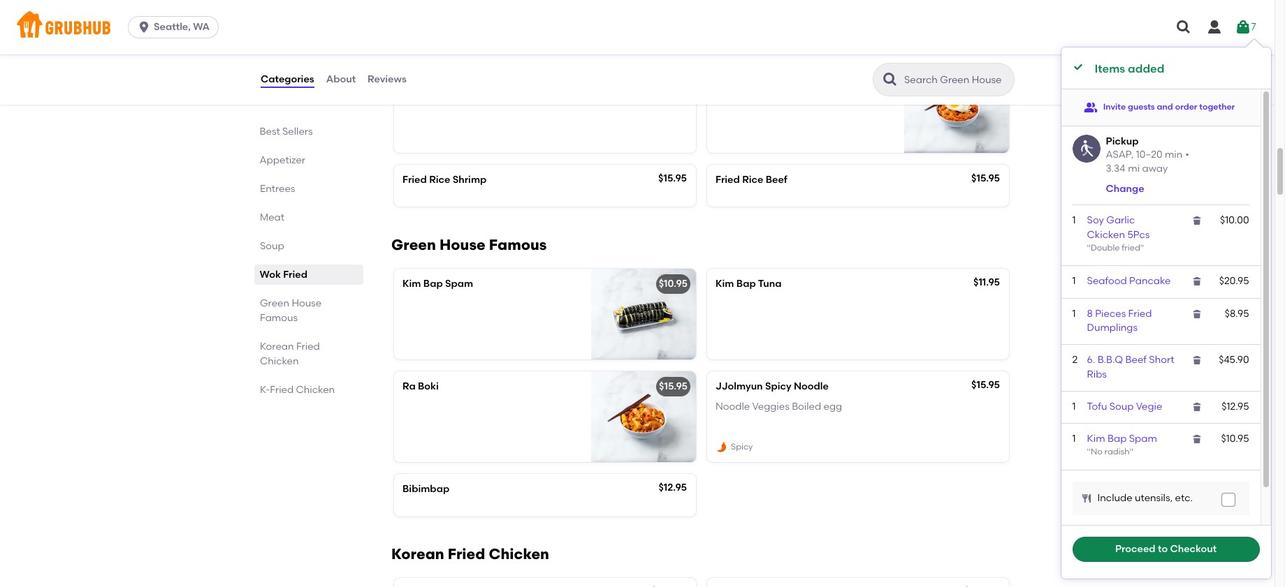 Task type: locate. For each thing, give the bounding box(es) containing it.
about button
[[326, 55, 357, 105]]

1 horizontal spatial spam
[[1129, 434, 1158, 445]]

seafood pancake
[[1087, 276, 1171, 288]]

1 left kim bap spam link
[[1073, 434, 1076, 445]]

1 for seafood
[[1073, 276, 1076, 288]]

" down kim bap spam link
[[1130, 448, 1134, 458]]

2 1 from the top
[[1073, 276, 1076, 288]]

bap inside the items added tooltip
[[1108, 434, 1127, 445]]

0 horizontal spatial spam
[[445, 278, 473, 290]]

house down 'wok fried'
[[292, 298, 322, 310]]

meat
[[260, 212, 285, 224]]

korean fried chicken
[[260, 341, 320, 368], [391, 546, 549, 563]]

1 horizontal spatial green
[[391, 237, 436, 254]]

famous
[[489, 237, 547, 254], [260, 312, 298, 324]]

about
[[326, 73, 356, 85]]

0 horizontal spatial noodle
[[716, 401, 750, 413]]

1
[[1073, 215, 1076, 227], [1073, 276, 1076, 288], [1073, 308, 1076, 320], [1073, 401, 1076, 413], [1073, 434, 1076, 445]]

$8.95
[[1225, 308, 1250, 320]]

0 horizontal spatial famous
[[260, 312, 298, 324]]

1 for kim
[[1073, 434, 1076, 445]]

invite
[[1104, 102, 1126, 112]]

soup
[[260, 240, 284, 252], [1110, 401, 1134, 413]]

0 vertical spatial spicy
[[765, 381, 792, 393]]

short
[[1149, 355, 1175, 367]]

0 horizontal spatial korean
[[260, 341, 294, 353]]

0 vertical spatial soup
[[260, 240, 284, 252]]

pickup icon image
[[1073, 135, 1101, 163]]

0 horizontal spatial rice
[[429, 174, 450, 186]]

fried
[[403, 174, 427, 186], [716, 174, 740, 186], [284, 269, 308, 281], [1129, 308, 1152, 320], [296, 341, 320, 353], [270, 384, 294, 396], [448, 546, 485, 563]]

reviews button
[[367, 55, 407, 105]]

3 1 from the top
[[1073, 308, 1076, 320]]

•
[[1186, 149, 1190, 161]]

korean down bibimbap
[[391, 546, 444, 563]]

1 left seafood
[[1073, 276, 1076, 288]]

fried inside 8 pieces fried dumplings
[[1129, 308, 1152, 320]]

utensils,
[[1135, 493, 1173, 505]]

and
[[1157, 102, 1174, 112]]

pancake
[[1130, 276, 1171, 288]]

0 vertical spatial green
[[391, 237, 436, 254]]

jjolmyun spicy noodle
[[716, 381, 829, 393]]

search icon image
[[882, 71, 899, 88]]

spicy right spicy image
[[731, 443, 753, 452]]

tofu
[[1087, 401, 1108, 413]]

3.34
[[1106, 163, 1126, 175]]

items added tooltip
[[1061, 39, 1271, 580]]

wok
[[260, 269, 281, 281]]

chicken
[[403, 71, 442, 83], [260, 356, 299, 368], [296, 384, 335, 396], [489, 546, 549, 563]]

1 horizontal spatial bap
[[737, 278, 756, 290]]

best sellers
[[260, 126, 313, 138]]

fried rice kimchee image
[[905, 62, 1009, 153]]

kim bap spam
[[403, 278, 473, 290], [1087, 434, 1158, 445]]

8
[[1087, 308, 1093, 320]]

1 horizontal spatial noodle
[[794, 381, 829, 393]]

house down "shrimp"
[[440, 237, 486, 254]]

bap
[[423, 278, 443, 290], [737, 278, 756, 290], [1108, 434, 1127, 445]]

2 rice from the left
[[742, 174, 764, 186]]

0 vertical spatial $10.95
[[659, 278, 688, 290]]

tofu soup vegie link
[[1087, 401, 1163, 413]]

$45.90
[[1219, 355, 1250, 367]]

categories
[[261, 73, 314, 85]]

sellers
[[283, 126, 313, 138]]

1 horizontal spatial $12.95
[[1222, 401, 1250, 413]]

items
[[1095, 62, 1126, 75]]

2 horizontal spatial bap
[[1108, 434, 1127, 445]]

1 vertical spatial beef
[[1126, 355, 1147, 367]]

5 1 from the top
[[1073, 434, 1076, 445]]

svg image
[[1235, 19, 1252, 36], [137, 20, 151, 34], [1192, 309, 1203, 320], [1192, 402, 1203, 413], [1224, 496, 1233, 505]]

noodle down jjolmyun
[[716, 401, 750, 413]]

0 horizontal spatial soup
[[260, 240, 284, 252]]

1 horizontal spatial $10.95
[[1222, 434, 1250, 445]]

include
[[1098, 493, 1133, 505]]

0 vertical spatial $12.95
[[1222, 401, 1250, 413]]

1 1 from the top
[[1073, 215, 1076, 227]]

2 horizontal spatial kim
[[1087, 434, 1106, 445]]

Search Green House search field
[[903, 73, 1010, 87]]

1 left tofu
[[1073, 401, 1076, 413]]

1 vertical spatial green
[[260, 298, 289, 310]]

" double fried "
[[1087, 243, 1144, 253]]

"
[[1087, 243, 1091, 253], [1141, 243, 1144, 253], [1087, 448, 1091, 458], [1130, 448, 1134, 458]]

1 vertical spatial spicy
[[731, 443, 753, 452]]

0 vertical spatial famous
[[489, 237, 547, 254]]

7
[[1252, 21, 1257, 33]]

$12.95
[[1222, 401, 1250, 413], [659, 483, 687, 494]]

entrees
[[260, 183, 295, 195]]

main navigation navigation
[[0, 0, 1275, 55]]

1 horizontal spatial famous
[[489, 237, 547, 254]]

0 vertical spatial korean fried chicken
[[260, 341, 320, 368]]

beef inside 6. b.b.q beef short ribs
[[1126, 355, 1147, 367]]

1 vertical spatial korean fried chicken
[[391, 546, 549, 563]]

away
[[1143, 163, 1168, 175]]

ckicken
[[1087, 229, 1125, 241]]

best
[[260, 126, 280, 138]]

0 horizontal spatial green
[[260, 298, 289, 310]]

tofu soup vegie
[[1087, 401, 1163, 413]]

7 button
[[1235, 15, 1257, 40]]

rice for shrimp
[[429, 174, 450, 186]]

soup right tofu
[[1110, 401, 1134, 413]]

1 horizontal spatial spicy
[[765, 381, 792, 393]]

korean up k-
[[260, 341, 294, 353]]

svg image inside 7 button
[[1235, 19, 1252, 36]]

$10.95 inside the items added tooltip
[[1222, 434, 1250, 445]]

1 vertical spatial $10.95
[[1222, 434, 1250, 445]]

wa
[[193, 21, 210, 33]]

kim bap spam image
[[591, 269, 696, 360]]

1 vertical spatial korean
[[391, 546, 444, 563]]

spicy up the noodle veggies  boiled egg
[[765, 381, 792, 393]]

0 vertical spatial green house famous
[[391, 237, 547, 254]]

1 vertical spatial noodle
[[716, 401, 750, 413]]

0 vertical spatial beef
[[766, 174, 788, 186]]

1 horizontal spatial rice
[[742, 174, 764, 186]]

noodle up boiled
[[794, 381, 829, 393]]

0 horizontal spatial beef
[[766, 174, 788, 186]]

soy garlic ckicken 5pcs
[[1087, 215, 1150, 241]]

1 left soy
[[1073, 215, 1076, 227]]

1 horizontal spatial house
[[440, 237, 486, 254]]

1 left 8 on the right bottom of page
[[1073, 308, 1076, 320]]

beef
[[766, 174, 788, 186], [1126, 355, 1147, 367]]

katsu
[[444, 71, 472, 83]]

1 horizontal spatial kim bap spam
[[1087, 434, 1158, 445]]

pickup
[[1106, 135, 1139, 147]]

green house famous
[[391, 237, 547, 254], [260, 298, 322, 324]]

soup inside the items added tooltip
[[1110, 401, 1134, 413]]

rice for beef
[[742, 174, 764, 186]]

korean
[[260, 341, 294, 353], [391, 546, 444, 563]]

green house famous down "shrimp"
[[391, 237, 547, 254]]

added
[[1128, 62, 1165, 75]]

spicy
[[765, 381, 792, 393], [731, 443, 753, 452]]

ra boki image
[[591, 372, 696, 463]]

0 horizontal spatial $12.95
[[659, 483, 687, 494]]

1 horizontal spatial beef
[[1126, 355, 1147, 367]]

kim inside the items added tooltip
[[1087, 434, 1106, 445]]

kim bap tuna
[[716, 278, 782, 290]]

green house famous down 'wok fried'
[[260, 298, 322, 324]]

fried rice shrimp
[[403, 174, 487, 186]]

1 vertical spatial green house famous
[[260, 298, 322, 324]]

garlic
[[1107, 215, 1136, 227]]

0 horizontal spatial kim bap spam
[[403, 278, 473, 290]]

0 vertical spatial kim bap spam
[[403, 278, 473, 290]]

seattle,
[[154, 21, 191, 33]]

svg image
[[1176, 19, 1193, 36], [1207, 19, 1223, 36], [1073, 62, 1084, 73], [1192, 216, 1203, 227], [1192, 276, 1203, 288], [1192, 355, 1203, 367], [1192, 434, 1203, 445], [1081, 493, 1092, 505]]

0 vertical spatial spam
[[445, 278, 473, 290]]

green
[[391, 237, 436, 254], [260, 298, 289, 310]]

0 horizontal spatial spicy
[[731, 443, 753, 452]]

rice
[[429, 174, 450, 186], [742, 174, 764, 186]]

4 1 from the top
[[1073, 401, 1076, 413]]

0 horizontal spatial house
[[292, 298, 322, 310]]

$10.95
[[659, 278, 688, 290], [1222, 434, 1250, 445]]

0 horizontal spatial korean fried chicken
[[260, 341, 320, 368]]

1 vertical spatial soup
[[1110, 401, 1134, 413]]

0 horizontal spatial green house famous
[[260, 298, 322, 324]]

proceed
[[1116, 544, 1156, 556]]

soup down meat
[[260, 240, 284, 252]]

no
[[1091, 448, 1103, 458]]

seafood pancake link
[[1087, 276, 1171, 288]]

1 vertical spatial kim bap spam
[[1087, 434, 1158, 445]]

1 rice from the left
[[429, 174, 450, 186]]

pieces
[[1096, 308, 1126, 320]]

proceed to checkout
[[1116, 544, 1217, 556]]

1 horizontal spatial soup
[[1110, 401, 1134, 413]]

1 vertical spatial house
[[292, 298, 322, 310]]

1 vertical spatial spam
[[1129, 434, 1158, 445]]



Task type: describe. For each thing, give the bounding box(es) containing it.
house inside green house famous
[[292, 298, 322, 310]]

guests
[[1128, 102, 1155, 112]]

asap,
[[1106, 149, 1134, 161]]

spicy image
[[716, 442, 728, 454]]

0 vertical spatial korean
[[260, 341, 294, 353]]

pickup asap, 10–20 min • 3.34 mi away
[[1106, 135, 1190, 175]]

$11.95
[[974, 277, 1000, 289]]

5pcs
[[1128, 229, 1150, 241]]

vegie
[[1136, 401, 1163, 413]]

chicken katsu
[[403, 71, 472, 83]]

6. b.b.q beef short ribs link
[[1087, 355, 1175, 381]]

$20.95
[[1220, 276, 1250, 288]]

1 for tofu
[[1073, 401, 1076, 413]]

ra boki
[[403, 381, 439, 393]]

10–20
[[1136, 149, 1163, 161]]

proceed to checkout button
[[1073, 538, 1260, 563]]

checkout
[[1171, 544, 1217, 556]]

k-
[[260, 384, 270, 396]]

1 vertical spatial $12.95
[[659, 483, 687, 494]]

invite guests and order together button
[[1084, 95, 1235, 120]]

chicken katsu button
[[394, 62, 696, 153]]

$12.95 inside the items added tooltip
[[1222, 401, 1250, 413]]

shrimp
[[453, 174, 487, 186]]

change
[[1106, 183, 1145, 195]]

0 vertical spatial house
[[440, 237, 486, 254]]

kim bap spam inside the items added tooltip
[[1087, 434, 1158, 445]]

dumplings
[[1087, 322, 1138, 334]]

soy garlic ckicken 5pcs link
[[1087, 215, 1150, 241]]

beef for rice
[[766, 174, 788, 186]]

2
[[1073, 355, 1078, 367]]

" down ckicken
[[1087, 243, 1091, 253]]

6. b.b.q beef short ribs
[[1087, 355, 1175, 381]]

invite guests and order together
[[1104, 102, 1235, 112]]

8 pieces fried dumplings link
[[1087, 308, 1152, 334]]

1 horizontal spatial kim
[[716, 278, 734, 290]]

beef for b.b.q
[[1126, 355, 1147, 367]]

fried rice beef
[[716, 174, 788, 186]]

1 horizontal spatial green house famous
[[391, 237, 547, 254]]

seattle, wa button
[[128, 16, 224, 38]]

veggies
[[752, 401, 790, 413]]

b.b.q
[[1098, 355, 1123, 367]]

jjolmyun
[[716, 381, 763, 393]]

0 horizontal spatial kim
[[403, 278, 421, 290]]

" left radish on the right of the page
[[1087, 448, 1091, 458]]

tuna
[[758, 278, 782, 290]]

fried
[[1122, 243, 1141, 253]]

wok fried
[[260, 269, 308, 281]]

double
[[1091, 243, 1120, 253]]

0 horizontal spatial bap
[[423, 278, 443, 290]]

$10.00
[[1221, 215, 1250, 227]]

chicken inside button
[[403, 71, 442, 83]]

ra
[[403, 381, 416, 393]]

bibimbap
[[403, 484, 450, 496]]

1 for 8
[[1073, 308, 1076, 320]]

1 horizontal spatial korean fried chicken
[[391, 546, 549, 563]]

together
[[1200, 102, 1235, 112]]

min
[[1165, 149, 1183, 161]]

1 for soy
[[1073, 215, 1076, 227]]

svg image inside seattle, wa button
[[137, 20, 151, 34]]

soy
[[1087, 215, 1104, 227]]

boiled
[[792, 401, 822, 413]]

egg
[[824, 401, 842, 413]]

to
[[1158, 544, 1168, 556]]

seafood
[[1087, 276, 1127, 288]]

radish
[[1105, 448, 1130, 458]]

reviews
[[368, 73, 407, 85]]

0 horizontal spatial $10.95
[[659, 278, 688, 290]]

6.
[[1087, 355, 1096, 367]]

spam inside the items added tooltip
[[1129, 434, 1158, 445]]

noodle veggies  boiled egg
[[716, 401, 842, 413]]

seattle, wa
[[154, 21, 210, 33]]

appetizer
[[260, 154, 306, 166]]

1 vertical spatial famous
[[260, 312, 298, 324]]

categories button
[[260, 55, 315, 105]]

k-fried chicken
[[260, 384, 335, 396]]

ribs
[[1087, 369, 1107, 381]]

0 vertical spatial noodle
[[794, 381, 829, 393]]

" down "5pcs"
[[1141, 243, 1144, 253]]

boki
[[418, 381, 439, 393]]

people icon image
[[1084, 100, 1098, 114]]

8 pieces fried dumplings
[[1087, 308, 1152, 334]]

" no radish "
[[1087, 448, 1134, 458]]

order
[[1176, 102, 1198, 112]]

1 horizontal spatial korean
[[391, 546, 444, 563]]

include utensils, etc.
[[1098, 493, 1193, 505]]

$15.95 button
[[707, 62, 1009, 153]]

etc.
[[1175, 493, 1193, 505]]

kim bap spam link
[[1087, 434, 1158, 445]]

green inside green house famous
[[260, 298, 289, 310]]

mi
[[1128, 163, 1140, 175]]

change button
[[1106, 183, 1145, 197]]

$15.95 inside button
[[972, 71, 1001, 83]]

items added
[[1095, 62, 1165, 75]]



Task type: vqa. For each thing, say whether or not it's contained in the screenshot.


